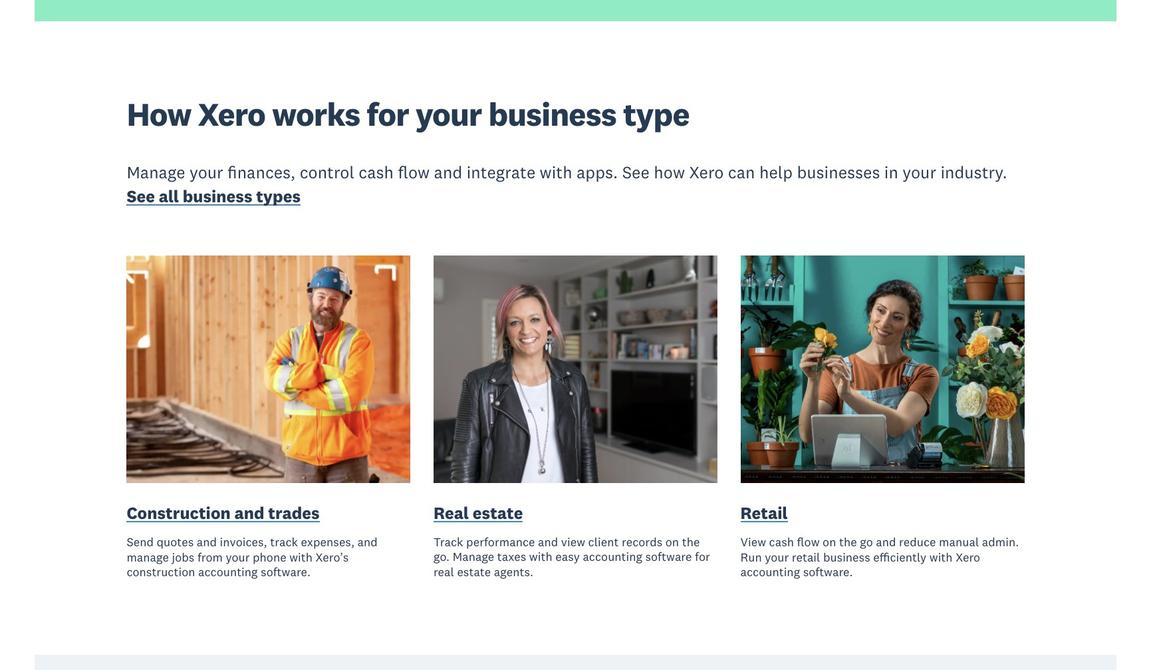 Task type: locate. For each thing, give the bounding box(es) containing it.
admin.
[[983, 534, 1020, 550]]

1 horizontal spatial business
[[489, 94, 617, 135]]

see left all
[[127, 186, 155, 207]]

0 horizontal spatial on
[[666, 534, 680, 549]]

0 horizontal spatial xero
[[198, 94, 266, 135]]

business
[[489, 94, 617, 135], [183, 186, 253, 207], [824, 549, 871, 565]]

on inside view cash flow on the go and reduce manual admin. run your retail business efficiently with xero accounting software.
[[823, 534, 837, 550]]

accounting inside the send quotes and invoices, track expenses, and manage jobs from your phone with xero's construction accounting software.
[[198, 565, 258, 580]]

accounting
[[583, 549, 643, 565], [198, 565, 258, 580], [741, 565, 801, 580]]

accounting down the "view"
[[741, 565, 801, 580]]

1 vertical spatial flow
[[798, 534, 820, 550]]

business inside view cash flow on the go and reduce manual admin. run your retail business efficiently with xero accounting software.
[[824, 549, 871, 565]]

the
[[683, 534, 700, 549], [840, 534, 858, 550]]

1 horizontal spatial on
[[823, 534, 837, 550]]

estate right real
[[457, 564, 491, 580]]

1 horizontal spatial xero
[[690, 162, 724, 183]]

1 horizontal spatial the
[[840, 534, 858, 550]]

2 vertical spatial business
[[824, 549, 871, 565]]

track
[[434, 534, 464, 549]]

on right records
[[666, 534, 680, 549]]

0 horizontal spatial manage
[[127, 162, 185, 183]]

1 horizontal spatial see
[[623, 162, 650, 183]]

0 vertical spatial for
[[367, 94, 409, 135]]

0 horizontal spatial flow
[[398, 162, 430, 183]]

software. inside the send quotes and invoices, track expenses, and manage jobs from your phone with xero's construction accounting software.
[[261, 565, 311, 580]]

trades
[[268, 502, 320, 524]]

with right efficiently
[[930, 549, 953, 565]]

retail
[[792, 549, 821, 565]]

reduce
[[900, 534, 937, 550]]

see left how
[[623, 162, 650, 183]]

construction
[[127, 502, 231, 524]]

0 horizontal spatial business
[[183, 186, 253, 207]]

accounting right "easy"
[[583, 549, 643, 565]]

1 horizontal spatial flow
[[798, 534, 820, 550]]

xero's
[[316, 549, 349, 565]]

1 vertical spatial manage
[[453, 549, 495, 565]]

0 vertical spatial flow
[[398, 162, 430, 183]]

and right go
[[877, 534, 897, 550]]

accounting down invoices,
[[198, 565, 258, 580]]

2 horizontal spatial xero
[[956, 549, 981, 565]]

for
[[367, 94, 409, 135], [695, 549, 711, 565]]

help
[[760, 162, 793, 183]]

2 horizontal spatial business
[[824, 549, 871, 565]]

1 software. from the left
[[261, 565, 311, 580]]

estate
[[473, 502, 523, 524], [457, 564, 491, 580]]

your
[[416, 94, 482, 135], [190, 162, 223, 183], [903, 162, 937, 183], [226, 549, 250, 565], [765, 549, 789, 565]]

flow
[[398, 162, 430, 183], [798, 534, 820, 550]]

manage your finances, control cash flow and integrate with apps. see how xero can help businesses in your industry. see all business types
[[127, 162, 1008, 207]]

on
[[666, 534, 680, 549], [823, 534, 837, 550]]

on right retail
[[823, 534, 837, 550]]

manage inside manage your finances, control cash flow and integrate with apps. see how xero can help businesses in your industry. see all business types
[[127, 162, 185, 183]]

how xero works for your business type
[[127, 94, 690, 135]]

0 horizontal spatial accounting
[[198, 565, 258, 580]]

1 horizontal spatial cash
[[770, 534, 795, 550]]

cash right the "view"
[[770, 534, 795, 550]]

run
[[741, 549, 762, 565]]

see
[[623, 162, 650, 183], [127, 186, 155, 207]]

xero inside view cash flow on the go and reduce manual admin. run your retail business efficiently with xero accounting software.
[[956, 549, 981, 565]]

control
[[300, 162, 355, 183]]

with
[[540, 162, 573, 183], [530, 549, 553, 565], [290, 549, 313, 565], [930, 549, 953, 565]]

0 horizontal spatial cash
[[359, 162, 394, 183]]

with inside track performance and view client records on the go. manage taxes with easy accounting software for real estate agents.
[[530, 549, 553, 565]]

retail
[[741, 502, 788, 524]]

cash
[[359, 162, 394, 183], [770, 534, 795, 550]]

software. inside view cash flow on the go and reduce manual admin. run your retail business efficiently with xero accounting software.
[[804, 565, 854, 580]]

1 vertical spatial estate
[[457, 564, 491, 580]]

accounting inside track performance and view client records on the go. manage taxes with easy accounting software for real estate agents.
[[583, 549, 643, 565]]

xero
[[198, 94, 266, 135], [690, 162, 724, 183], [956, 549, 981, 565]]

2 the from the left
[[840, 534, 858, 550]]

estate up performance
[[473, 502, 523, 524]]

0 vertical spatial cash
[[359, 162, 394, 183]]

1 the from the left
[[683, 534, 700, 549]]

client
[[589, 534, 619, 549]]

0 vertical spatial manage
[[127, 162, 185, 183]]

taxes
[[498, 549, 527, 565]]

estate inside track performance and view client records on the go. manage taxes with easy accounting software for real estate agents.
[[457, 564, 491, 580]]

1 vertical spatial xero
[[690, 162, 724, 183]]

and right "xero's"
[[358, 534, 378, 550]]

0 horizontal spatial see
[[127, 186, 155, 207]]

xero left can
[[690, 162, 724, 183]]

xero up finances,
[[198, 94, 266, 135]]

2 horizontal spatial accounting
[[741, 565, 801, 580]]

0 vertical spatial estate
[[473, 502, 523, 524]]

manage
[[127, 549, 169, 565]]

2 software. from the left
[[804, 565, 854, 580]]

and inside track performance and view client records on the go. manage taxes with easy accounting software for real estate agents.
[[538, 534, 559, 549]]

with left apps.
[[540, 162, 573, 183]]

xero left admin. in the bottom right of the page
[[956, 549, 981, 565]]

1 horizontal spatial manage
[[453, 549, 495, 565]]

flow right the "view"
[[798, 534, 820, 550]]

software.
[[261, 565, 311, 580], [804, 565, 854, 580]]

track
[[270, 534, 298, 550]]

1 on from the left
[[666, 534, 680, 549]]

cash inside manage your finances, control cash flow and integrate with apps. see how xero can help businesses in your industry. see all business types
[[359, 162, 394, 183]]

real estate link
[[434, 502, 523, 527]]

cash right "control"
[[359, 162, 394, 183]]

1 horizontal spatial accounting
[[583, 549, 643, 565]]

2 vertical spatial xero
[[956, 549, 981, 565]]

records
[[622, 534, 663, 549]]

and
[[434, 162, 463, 183], [235, 502, 265, 524], [538, 534, 559, 549], [197, 534, 217, 550], [358, 534, 378, 550], [877, 534, 897, 550]]

and right jobs
[[197, 534, 217, 550]]

with left "easy"
[[530, 549, 553, 565]]

type
[[623, 94, 690, 135]]

businesses
[[798, 162, 881, 183]]

1 vertical spatial business
[[183, 186, 253, 207]]

and left view
[[538, 534, 559, 549]]

the left go
[[840, 534, 858, 550]]

manage inside track performance and view client records on the go. manage taxes with easy accounting software for real estate agents.
[[453, 549, 495, 565]]

with left "xero's"
[[290, 549, 313, 565]]

0 horizontal spatial for
[[367, 94, 409, 135]]

manage up all
[[127, 162, 185, 183]]

efficiently
[[874, 549, 927, 565]]

flow inside manage your finances, control cash flow and integrate with apps. see how xero can help businesses in your industry. see all business types
[[398, 162, 430, 183]]

construction and trades
[[127, 502, 320, 524]]

manage right go.
[[453, 549, 495, 565]]

real estate
[[434, 502, 523, 524]]

with inside view cash flow on the go and reduce manual admin. run your retail business efficiently with xero accounting software.
[[930, 549, 953, 565]]

manage
[[127, 162, 185, 183], [453, 549, 495, 565]]

xero inside manage your finances, control cash flow and integrate with apps. see how xero can help businesses in your industry. see all business types
[[690, 162, 724, 183]]

send quotes and invoices, track expenses, and manage jobs from your phone with xero's construction accounting software.
[[127, 534, 378, 580]]

2 on from the left
[[823, 534, 837, 550]]

and inside manage your finances, control cash flow and integrate with apps. see how xero can help businesses in your industry. see all business types
[[434, 162, 463, 183]]

real
[[434, 564, 454, 580]]

expenses,
[[301, 534, 355, 550]]

1 horizontal spatial for
[[695, 549, 711, 565]]

see all business types link
[[127, 186, 301, 210]]

1 vertical spatial for
[[695, 549, 711, 565]]

software
[[646, 549, 692, 565]]

1 horizontal spatial software.
[[804, 565, 854, 580]]

and left "integrate"
[[434, 162, 463, 183]]

the right records
[[683, 534, 700, 549]]

the inside track performance and view client records on the go. manage taxes with easy accounting software for real estate agents.
[[683, 534, 700, 549]]

0 horizontal spatial the
[[683, 534, 700, 549]]

1 vertical spatial cash
[[770, 534, 795, 550]]

view
[[741, 534, 767, 550]]

with inside manage your finances, control cash flow and integrate with apps. see how xero can help businesses in your industry. see all business types
[[540, 162, 573, 183]]

0 horizontal spatial software.
[[261, 565, 311, 580]]

can
[[729, 162, 756, 183]]

apps.
[[577, 162, 618, 183]]

flow down how xero works for your business type
[[398, 162, 430, 183]]



Task type: describe. For each thing, give the bounding box(es) containing it.
1 vertical spatial see
[[127, 186, 155, 207]]

from
[[198, 549, 223, 565]]

industry.
[[941, 162, 1008, 183]]

view cash flow on the go and reduce manual admin. run your retail business efficiently with xero accounting software.
[[741, 534, 1020, 580]]

construction
[[127, 565, 195, 580]]

the inside view cash flow on the go and reduce manual admin. run your retail business efficiently with xero accounting software.
[[840, 534, 858, 550]]

with inside the send quotes and invoices, track expenses, and manage jobs from your phone with xero's construction accounting software.
[[290, 549, 313, 565]]

your inside view cash flow on the go and reduce manual admin. run your retail business efficiently with xero accounting software.
[[765, 549, 789, 565]]

works
[[272, 94, 360, 135]]

send
[[127, 534, 154, 550]]

and up invoices,
[[235, 502, 265, 524]]

construction and trades link
[[127, 502, 320, 527]]

business inside manage your finances, control cash flow and integrate with apps. see how xero can help businesses in your industry. see all business types
[[183, 186, 253, 207]]

invoices,
[[220, 534, 267, 550]]

all
[[159, 186, 179, 207]]

0 vertical spatial xero
[[198, 94, 266, 135]]

performance
[[467, 534, 535, 549]]

view
[[562, 534, 586, 549]]

track performance and view client records on the go. manage taxes with easy accounting software for real estate agents.
[[434, 534, 711, 580]]

finances,
[[228, 162, 296, 183]]

manual
[[940, 534, 980, 550]]

for inside track performance and view client records on the go. manage taxes with easy accounting software for real estate agents.
[[695, 549, 711, 565]]

real
[[434, 502, 469, 524]]

0 vertical spatial see
[[623, 162, 650, 183]]

types
[[256, 186, 301, 207]]

flow inside view cash flow on the go and reduce manual admin. run your retail business efficiently with xero accounting software.
[[798, 534, 820, 550]]

phone
[[253, 549, 287, 565]]

cash inside view cash flow on the go and reduce manual admin. run your retail business efficiently with xero accounting software.
[[770, 534, 795, 550]]

your inside the send quotes and invoices, track expenses, and manage jobs from your phone with xero's construction accounting software.
[[226, 549, 250, 565]]

quotes
[[157, 534, 194, 550]]

how
[[654, 162, 685, 183]]

0 vertical spatial business
[[489, 94, 617, 135]]

and inside view cash flow on the go and reduce manual admin. run your retail business efficiently with xero accounting software.
[[877, 534, 897, 550]]

accounting inside view cash flow on the go and reduce manual admin. run your retail business efficiently with xero accounting software.
[[741, 565, 801, 580]]

easy
[[556, 549, 580, 565]]

how
[[127, 94, 191, 135]]

retail link
[[741, 502, 788, 527]]

integrate
[[467, 162, 536, 183]]

jobs
[[172, 549, 195, 565]]

go
[[861, 534, 874, 550]]

go.
[[434, 549, 450, 565]]

in
[[885, 162, 899, 183]]

on inside track performance and view client records on the go. manage taxes with easy accounting software for real estate agents.
[[666, 534, 680, 549]]

agents.
[[494, 564, 534, 580]]



Task type: vqa. For each thing, say whether or not it's contained in the screenshot.
and in Track performance and view client records on the go. Manage taxes with easy accounting software for real estate agents.
yes



